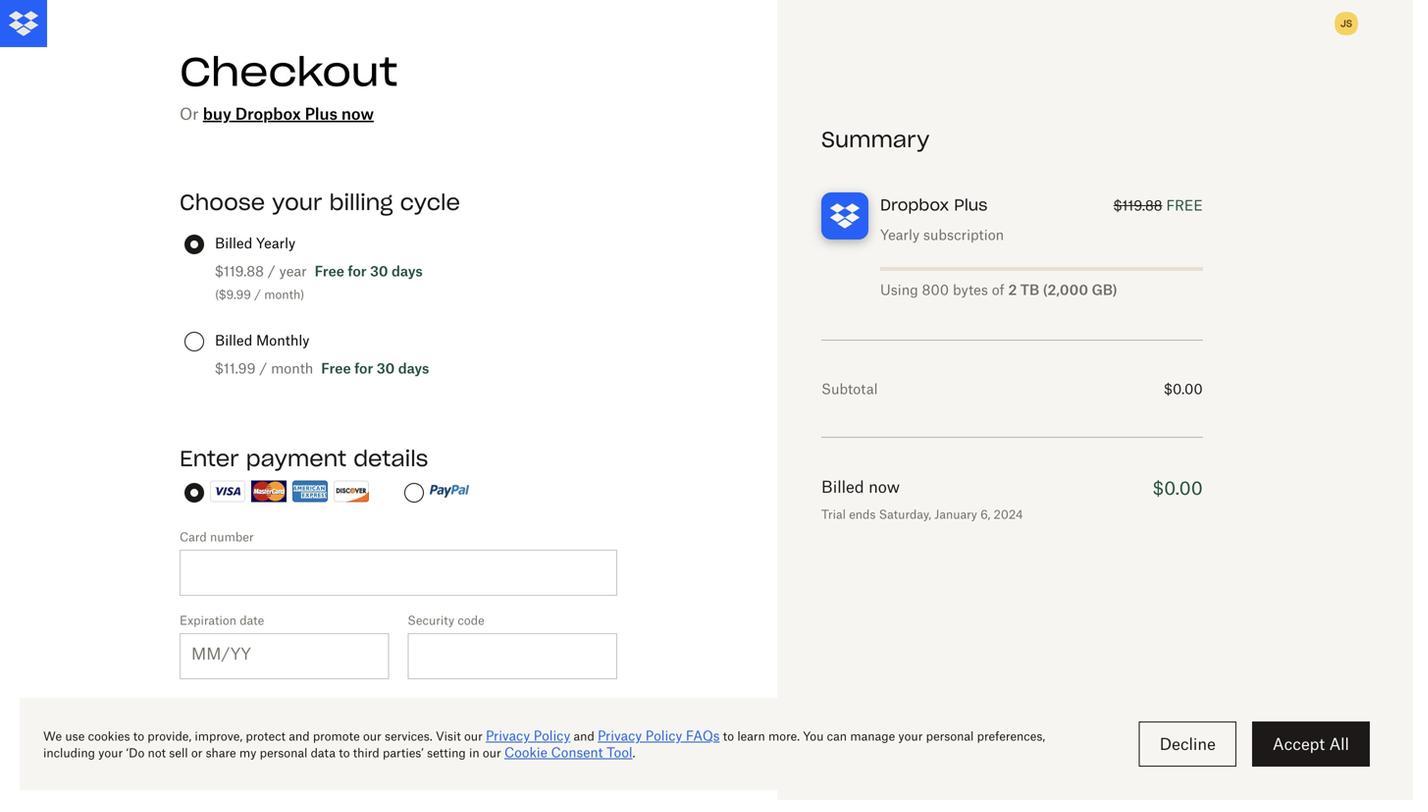 Task type: locate. For each thing, give the bounding box(es) containing it.
0 vertical spatial /
[[268, 263, 276, 279]]

1 vertical spatial for
[[354, 360, 373, 376]]

$119.88 inside $119.88 / year free for 30 days ($9.99 / month)
[[215, 263, 264, 279]]

Billing ZIP text field
[[409, 725, 619, 769]]

$119.88 for $119.88 free
[[1114, 197, 1163, 214]]

1 horizontal spatial dropbox
[[881, 195, 949, 215]]

1 vertical spatial now
[[869, 477, 900, 496]]

progress bar inside summary "list"
[[881, 267, 1203, 271]]

summary
[[822, 126, 930, 153]]

for right "year"
[[348, 263, 367, 279]]

yearly up "year"
[[256, 235, 296, 251]]

month
[[271, 360, 313, 376]]

1 horizontal spatial yearly
[[881, 226, 920, 243]]

dropbox plus
[[881, 195, 988, 215]]

yearly down the dropbox plus
[[881, 226, 920, 243]]

js button
[[1331, 8, 1363, 39]]

/ right ($9.99
[[254, 287, 261, 302]]

1 vertical spatial plus
[[954, 195, 988, 215]]

/
[[268, 263, 276, 279], [254, 287, 261, 302], [259, 360, 267, 376]]

30 for $119.88 / year free for 30 days ($9.99 / month)
[[370, 263, 388, 279]]

billed inside summary "list"
[[822, 477, 865, 496]]

plus inside summary "list"
[[954, 195, 988, 215]]

billed up trial
[[822, 477, 865, 496]]

($9.99
[[215, 287, 251, 302]]

0 horizontal spatial now
[[341, 104, 374, 123]]

0 vertical spatial plus
[[305, 104, 338, 123]]

summary list
[[822, 126, 1203, 524]]

yearly
[[881, 226, 920, 243], [256, 235, 296, 251]]

days down "cycle"
[[392, 263, 423, 279]]

free right "year"
[[315, 263, 345, 279]]

2
[[1009, 281, 1017, 298]]

billed yearly
[[215, 235, 296, 251]]

(2,000
[[1043, 281, 1089, 298]]

/ left "year"
[[268, 263, 276, 279]]

for for free for 30 days
[[354, 360, 373, 376]]

1 vertical spatial $119.88
[[215, 263, 264, 279]]

$0.00
[[1164, 380, 1203, 397], [1153, 477, 1203, 499]]

billed for billed monthly
[[215, 332, 253, 348]]

mastercard image
[[251, 481, 287, 502]]

/ down billed monthly at left top
[[259, 360, 267, 376]]

1 vertical spatial $0.00
[[1153, 477, 1203, 499]]

$119.88
[[1114, 197, 1163, 214], [215, 263, 264, 279]]

1 vertical spatial 30
[[377, 360, 395, 376]]

1 vertical spatial free
[[321, 360, 351, 376]]

$119.88 left free
[[1114, 197, 1163, 214]]

free
[[315, 263, 345, 279], [321, 360, 351, 376]]

6,
[[981, 507, 991, 522]]

1 vertical spatial days
[[398, 360, 429, 376]]

billed for billed yearly
[[215, 235, 253, 251]]

0 vertical spatial 30
[[370, 263, 388, 279]]

for inside $119.88 / year free for 30 days ($9.99 / month)
[[348, 263, 367, 279]]

30 up details on the left bottom of page
[[377, 360, 395, 376]]

plus inside checkout or buy dropbox plus now
[[305, 104, 338, 123]]

now down checkout
[[341, 104, 374, 123]]

$119.88 inside summary "list"
[[1114, 197, 1163, 214]]

js
[[1341, 17, 1353, 29]]

now up saturday,
[[869, 477, 900, 496]]

dropbox up the yearly subscription
[[881, 195, 949, 215]]

visa image
[[210, 481, 245, 502]]

billed right 'billed yearly' radio
[[215, 235, 253, 251]]

1 horizontal spatial now
[[869, 477, 900, 496]]

1 horizontal spatial plus
[[954, 195, 988, 215]]

dropbox
[[235, 104, 301, 123], [881, 195, 949, 215]]

$119.88 up ($9.99
[[215, 263, 264, 279]]

trial ends saturday, january 6, 2024
[[822, 507, 1023, 522]]

payment
[[246, 445, 347, 472]]

30 for $11.99 / month free for 30 days
[[377, 360, 395, 376]]

buy
[[203, 104, 231, 123]]

1 vertical spatial billed
[[215, 332, 253, 348]]

free for month
[[321, 360, 351, 376]]

days
[[392, 263, 423, 279], [398, 360, 429, 376]]

or
[[180, 104, 199, 123]]

$11.99
[[215, 360, 256, 376]]

checkout or buy dropbox plus now
[[180, 47, 398, 123]]

0 vertical spatial billed
[[215, 235, 253, 251]]

choose your billing cycle
[[180, 188, 460, 216]]

30
[[370, 263, 388, 279], [377, 360, 395, 376]]

plus down checkout
[[305, 104, 338, 123]]

for
[[348, 263, 367, 279], [354, 360, 373, 376]]

month)
[[264, 287, 305, 302]]

free
[[1167, 197, 1203, 214]]

free right month
[[321, 360, 351, 376]]

dropbox inside summary "list"
[[881, 195, 949, 215]]

0 horizontal spatial $119.88
[[215, 263, 264, 279]]

billed
[[215, 235, 253, 251], [215, 332, 253, 348], [822, 477, 865, 496]]

None radio
[[185, 483, 204, 503], [404, 483, 424, 503], [185, 483, 204, 503], [404, 483, 424, 503]]

0 horizontal spatial plus
[[305, 104, 338, 123]]

days inside $119.88 / year free for 30 days ($9.99 / month)
[[392, 263, 423, 279]]

$119.88 for $119.88 / year free for 30 days ($9.99 / month)
[[215, 263, 264, 279]]

1 vertical spatial dropbox
[[881, 195, 949, 215]]

checkout
[[180, 47, 398, 97]]

days up details on the left bottom of page
[[398, 360, 429, 376]]

free inside $119.88 / year free for 30 days ($9.99 / month)
[[315, 263, 345, 279]]

gb)
[[1092, 281, 1118, 298]]

now inside summary "list"
[[869, 477, 900, 496]]

progress bar
[[881, 267, 1203, 271]]

800
[[922, 281, 949, 298]]

plus
[[305, 104, 338, 123], [954, 195, 988, 215]]

2 vertical spatial billed
[[822, 477, 865, 496]]

$119.88 free
[[1114, 197, 1203, 214]]

0 vertical spatial days
[[392, 263, 423, 279]]

plus up subscription on the right top of page
[[954, 195, 988, 215]]

for right month
[[354, 360, 373, 376]]

0 vertical spatial for
[[348, 263, 367, 279]]

0 vertical spatial free
[[315, 263, 345, 279]]

discover image
[[334, 481, 369, 502]]

bytes
[[953, 281, 988, 298]]

enter payment details
[[180, 445, 428, 472]]

2 vertical spatial /
[[259, 360, 267, 376]]

Billed Monthly radio
[[185, 332, 204, 351]]

now inside checkout or buy dropbox plus now
[[341, 104, 374, 123]]

30 down billing
[[370, 263, 388, 279]]

$119.88 / year free for 30 days ($9.99 / month)
[[215, 263, 423, 302]]

0 horizontal spatial dropbox
[[235, 104, 301, 123]]

dropbox down checkout
[[235, 104, 301, 123]]

0 vertical spatial $119.88
[[1114, 197, 1163, 214]]

0 vertical spatial dropbox
[[235, 104, 301, 123]]

1 horizontal spatial $119.88
[[1114, 197, 1163, 214]]

2024
[[994, 507, 1023, 522]]

now
[[341, 104, 374, 123], [869, 477, 900, 496]]

option group
[[177, 480, 663, 528]]

0 vertical spatial now
[[341, 104, 374, 123]]

yearly inside summary "list"
[[881, 226, 920, 243]]

billed up $11.99
[[215, 332, 253, 348]]

amex image
[[293, 481, 328, 502]]

yearly subscription
[[881, 226, 1004, 243]]

30 inside $119.88 / year free for 30 days ($9.99 / month)
[[370, 263, 388, 279]]



Task type: vqa. For each thing, say whether or not it's contained in the screenshot.
folders to the left
no



Task type: describe. For each thing, give the bounding box(es) containing it.
$11.99 / month free for 30 days
[[215, 360, 429, 376]]

of
[[992, 281, 1005, 298]]

cycle
[[400, 188, 460, 216]]

days for $11.99 / month free for 30 days
[[398, 360, 429, 376]]

for for ($9.99 / month)
[[348, 263, 367, 279]]

subtotal
[[822, 380, 878, 397]]

billed for billed now
[[822, 477, 865, 496]]

billing
[[329, 188, 393, 216]]

choose
[[180, 188, 265, 216]]

year
[[279, 263, 307, 279]]

1 vertical spatial /
[[254, 287, 261, 302]]

tb
[[1021, 281, 1040, 298]]

days for $119.88 / year free for 30 days ($9.99 / month)
[[392, 263, 423, 279]]

ends
[[849, 507, 876, 522]]

your
[[272, 188, 322, 216]]

billed now
[[822, 477, 900, 496]]

using 800 bytes of 2 tb (2,000 gb)
[[881, 281, 1118, 298]]

Billed Yearly radio
[[185, 235, 204, 254]]

saturday,
[[879, 507, 932, 522]]

january
[[935, 507, 978, 522]]

free for year
[[315, 263, 345, 279]]

paypal image
[[430, 483, 469, 499]]

monthly
[[256, 332, 310, 348]]

billed monthly
[[215, 332, 310, 348]]

0 vertical spatial $0.00
[[1164, 380, 1203, 397]]

enter
[[180, 445, 239, 472]]

dropbox inside checkout or buy dropbox plus now
[[235, 104, 301, 123]]

using
[[881, 281, 919, 298]]

0 horizontal spatial yearly
[[256, 235, 296, 251]]

/ for monthly
[[259, 360, 267, 376]]

buy dropbox plus now link
[[203, 104, 374, 123]]

trial
[[822, 507, 846, 522]]

details
[[353, 445, 428, 472]]

subscription
[[924, 226, 1004, 243]]

/ for yearly
[[268, 263, 276, 279]]



